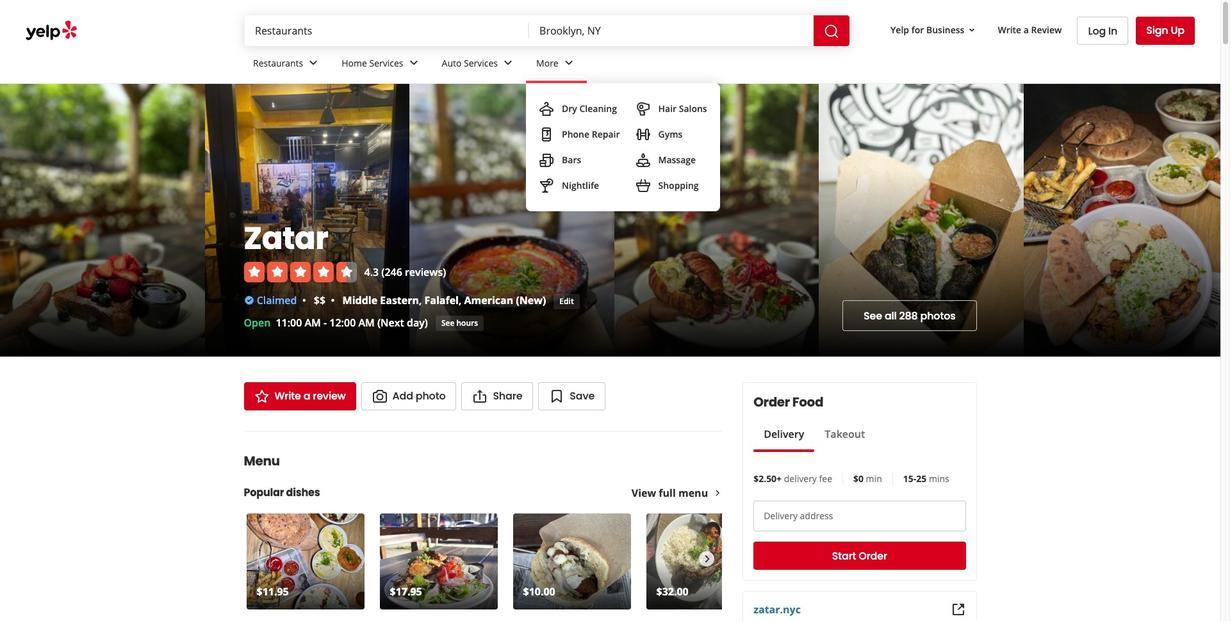 Task type: vqa. For each thing, say whether or not it's contained in the screenshot.
American
yes



Task type: describe. For each thing, give the bounding box(es) containing it.
home services
[[342, 57, 403, 69]]

fee
[[819, 473, 832, 485]]

24 salon v2 image
[[635, 101, 651, 117]]

a for review
[[1024, 23, 1029, 36]]

$0
[[854, 473, 864, 485]]

menu element
[[223, 431, 767, 622]]

sign up
[[1146, 23, 1185, 38]]

dry cleaning
[[562, 103, 617, 115]]

4.3 star rating image
[[244, 262, 357, 282]]

a for review
[[303, 389, 310, 404]]

home
[[342, 57, 367, 69]]

24 massage v2 image
[[635, 153, 651, 168]]

see hours link
[[436, 316, 484, 331]]

order inside button
[[859, 549, 887, 564]]

repair
[[592, 128, 620, 140]]

middle eastern link
[[343, 293, 419, 307]]

Find text field
[[255, 24, 519, 38]]

auto services link
[[432, 46, 526, 83]]

2 am from the left
[[358, 316, 375, 330]]

lamb chops image
[[646, 514, 764, 610]]

15-25 mins
[[903, 473, 949, 485]]

(vg) falafel sandwich image
[[513, 514, 631, 610]]

gyms
[[658, 128, 683, 140]]

american (new) link
[[464, 293, 546, 307]]

24 phone repair v2 image
[[539, 127, 554, 142]]

save
[[570, 389, 595, 404]]

1 am from the left
[[305, 316, 321, 330]]

start order button
[[754, 542, 966, 570]]

popular dishes
[[244, 486, 320, 500]]

massage link
[[630, 147, 712, 173]]

open
[[244, 316, 271, 330]]

next image
[[700, 552, 714, 567]]

see for see all 288 photos
[[864, 309, 882, 323]]

16 claim filled v2 image
[[244, 295, 254, 305]]

start order
[[832, 549, 887, 564]]

$17.95
[[390, 585, 422, 599]]

write a review
[[998, 23, 1062, 36]]

delivery address
[[764, 510, 833, 522]]

bars link
[[534, 147, 625, 173]]

4.3
[[364, 265, 379, 279]]

restaurants link
[[243, 46, 331, 83]]

up
[[1171, 23, 1185, 38]]

zatar
[[244, 217, 328, 260]]

save button
[[538, 383, 606, 411]]

(new)
[[516, 293, 546, 307]]

log in link
[[1077, 17, 1129, 45]]

delivery
[[784, 473, 817, 485]]

add
[[393, 389, 413, 404]]

massage
[[658, 154, 696, 166]]

write a review link
[[244, 383, 356, 411]]

11:00
[[276, 316, 302, 330]]

start
[[832, 549, 856, 564]]

hair salons link
[[630, 96, 712, 122]]

1 , from the left
[[419, 293, 422, 307]]

$32.00 link
[[646, 514, 764, 622]]

(next
[[377, 316, 404, 330]]

yelp
[[891, 23, 909, 36]]

-
[[324, 316, 327, 330]]

address
[[800, 510, 833, 522]]

add photo link
[[361, 383, 456, 411]]

see all 288 photos
[[864, 309, 956, 323]]

24 star v2 image
[[254, 389, 269, 404]]

photo of zatar - brooklyn, ny, us. chicken salad image
[[1024, 84, 1228, 357]]

home services link
[[331, 46, 432, 83]]

add photo
[[393, 389, 446, 404]]

more
[[536, 57, 559, 69]]

none field find
[[255, 24, 519, 38]]

288
[[899, 309, 918, 323]]

write for write a review
[[998, 23, 1022, 36]]

24 save outline v2 image
[[549, 389, 565, 404]]

$2.50+
[[754, 473, 782, 485]]

sign
[[1146, 23, 1168, 38]]

photos
[[920, 309, 956, 323]]

phone
[[562, 128, 590, 140]]

see hours
[[441, 318, 478, 328]]

24 bars v2 image
[[539, 153, 554, 168]]

nightlife link
[[534, 173, 625, 199]]

hours
[[457, 318, 478, 328]]

eastern
[[380, 293, 419, 307]]

15-
[[903, 473, 916, 485]]

yelp for business
[[891, 23, 965, 36]]

more link
[[526, 46, 587, 83]]

24 chevron down v2 image for restaurants
[[306, 55, 321, 71]]

mins
[[929, 473, 949, 485]]

full
[[659, 486, 676, 500]]

cleaning
[[580, 103, 617, 115]]

photo of zatar - brooklyn, ny, us. shukshouka image
[[409, 84, 614, 357]]

24 happy hour v2 image
[[539, 178, 554, 194]]

delivery for delivery
[[764, 427, 804, 441]]

Order delivery text field
[[754, 501, 966, 532]]

day)
[[407, 316, 428, 330]]

photo of zatar - brooklyn, ny, us. brioche french toast image
[[0, 84, 205, 357]]

see all 288 photos link
[[843, 301, 977, 331]]

25
[[916, 473, 927, 485]]

review
[[313, 389, 346, 404]]

photo of zatar - brooklyn, ny, us. yemeni kabobs meal image
[[819, 84, 1024, 357]]

nightlife
[[562, 179, 599, 192]]

0 horizontal spatial order
[[754, 393, 790, 411]]

delivery for delivery address
[[764, 510, 798, 522]]

takeout
[[825, 427, 865, 441]]

services for home services
[[369, 57, 403, 69]]

services for auto services
[[464, 57, 498, 69]]

phone repair
[[562, 128, 620, 140]]

photo of zatar - brooklyn, ny, us. image
[[205, 84, 409, 357]]

24 external link v2 image
[[951, 602, 966, 618]]

$2.50+ delivery fee
[[754, 473, 832, 485]]

gyms link
[[630, 122, 712, 147]]

24 chevron down v2 image for more
[[561, 55, 577, 71]]

review
[[1031, 23, 1062, 36]]



Task type: locate. For each thing, give the bounding box(es) containing it.
popular
[[244, 486, 284, 500]]

bars
[[562, 154, 581, 166]]

claimed
[[257, 293, 297, 307]]

0 vertical spatial write
[[998, 23, 1022, 36]]

$32.00
[[656, 585, 689, 599]]

1 horizontal spatial 24 chevron down v2 image
[[561, 55, 577, 71]]

open 11:00 am - 12:00 am (next day)
[[244, 316, 428, 330]]

24 share v2 image
[[473, 389, 488, 404]]

falafel link
[[424, 293, 459, 307]]

tab list containing delivery
[[754, 427, 875, 452]]

write right 24 star v2 'image'
[[275, 389, 301, 404]]

previous image
[[252, 552, 266, 567]]

1 horizontal spatial services
[[464, 57, 498, 69]]

shawarma image
[[246, 514, 364, 610]]

am left -
[[305, 316, 321, 330]]

view
[[632, 486, 656, 500]]

0 horizontal spatial services
[[369, 57, 403, 69]]

tab list
[[754, 427, 875, 452]]

24 chevron down v2 image inside more link
[[561, 55, 577, 71]]

hair
[[658, 103, 677, 115]]

1 horizontal spatial none field
[[540, 24, 804, 38]]

(246 reviews) link
[[381, 265, 446, 279]]

menu
[[526, 83, 720, 211]]

, left falafel
[[419, 293, 422, 307]]

$$
[[314, 293, 326, 307]]

1 horizontal spatial write
[[998, 23, 1022, 36]]

see for see hours
[[441, 318, 455, 328]]

$10.00
[[523, 585, 555, 599]]

0 horizontal spatial 24 chevron down v2 image
[[306, 55, 321, 71]]

12:00
[[330, 316, 356, 330]]

a left the review
[[303, 389, 310, 404]]

24 dry cleaning v2 image
[[539, 101, 554, 117]]

$0 min
[[854, 473, 882, 485]]

am
[[305, 316, 321, 330], [358, 316, 375, 330]]

write left review
[[998, 23, 1022, 36]]

24 chevron down v2 image
[[406, 55, 421, 71], [561, 55, 577, 71]]

0 horizontal spatial a
[[303, 389, 310, 404]]

24 chevron down v2 image for auto services
[[500, 55, 516, 71]]

am down middle
[[358, 316, 375, 330]]

shopping
[[658, 179, 699, 192]]

food
[[792, 393, 823, 411]]

2 services from the left
[[464, 57, 498, 69]]

phone repair link
[[534, 122, 625, 147]]

middle eastern , falafel , american (new)
[[343, 293, 546, 307]]

see left all
[[864, 309, 882, 323]]

hair salons
[[658, 103, 707, 115]]

1 horizontal spatial ,
[[459, 293, 462, 307]]

view full menu link
[[632, 486, 722, 500]]

1 vertical spatial order
[[859, 549, 887, 564]]

business
[[927, 23, 965, 36]]

1 horizontal spatial a
[[1024, 23, 1029, 36]]

reviews)
[[405, 265, 446, 279]]

see left hours
[[441, 318, 455, 328]]

write a review
[[275, 389, 346, 404]]

share button
[[462, 383, 533, 411]]

menu containing dry cleaning
[[526, 83, 720, 211]]

$10.00 link
[[513, 514, 631, 622]]

16 chevron down v2 image
[[967, 25, 977, 35]]

in
[[1109, 23, 1118, 38]]

24 gyms v2 image
[[635, 127, 651, 142]]

view full menu
[[632, 486, 708, 500]]

0 horizontal spatial write
[[275, 389, 301, 404]]

write a review link
[[993, 18, 1067, 41]]

2 , from the left
[[459, 293, 462, 307]]

,
[[419, 293, 422, 307], [459, 293, 462, 307]]

search image
[[824, 23, 839, 39]]

for
[[912, 23, 924, 36]]

0 vertical spatial delivery
[[764, 427, 804, 441]]

dishes
[[286, 486, 320, 500]]

24 chevron down v2 image right restaurants
[[306, 55, 321, 71]]

24 chevron down v2 image inside restaurants link
[[306, 55, 321, 71]]

14 chevron right outline image
[[713, 489, 722, 498]]

0 vertical spatial a
[[1024, 23, 1029, 36]]

24 chevron down v2 image right the 'auto services' at the left top
[[500, 55, 516, 71]]

2 none field from the left
[[540, 24, 804, 38]]

1 horizontal spatial order
[[859, 549, 887, 564]]

delivery left address
[[764, 510, 798, 522]]

0 horizontal spatial see
[[441, 318, 455, 328]]

1 delivery from the top
[[764, 427, 804, 441]]

None field
[[255, 24, 519, 38], [540, 24, 804, 38]]

Near text field
[[540, 24, 804, 38]]

middle
[[343, 293, 377, 307]]

none field near
[[540, 24, 804, 38]]

None search field
[[245, 15, 852, 46]]

1 vertical spatial write
[[275, 389, 301, 404]]

edit
[[560, 296, 574, 307]]

1 horizontal spatial am
[[358, 316, 375, 330]]

zatar.nyc
[[754, 603, 801, 617]]

order left 'food'
[[754, 393, 790, 411]]

1 services from the left
[[369, 57, 403, 69]]

2 24 chevron down v2 image from the left
[[500, 55, 516, 71]]

1 none field from the left
[[255, 24, 519, 38]]

24 shopping v2 image
[[635, 178, 651, 194]]

delivery tab panel
[[754, 452, 875, 458]]

loading interface... image
[[1228, 84, 1230, 357]]

24 chevron down v2 image right more
[[561, 55, 577, 71]]

auto services
[[442, 57, 498, 69]]

log
[[1088, 23, 1106, 38]]

auto
[[442, 57, 462, 69]]

photo
[[416, 389, 446, 404]]

1 vertical spatial a
[[303, 389, 310, 404]]

$17.95 link
[[380, 514, 498, 622]]

0 vertical spatial order
[[754, 393, 790, 411]]

services
[[369, 57, 403, 69], [464, 57, 498, 69]]

24 camera v2 image
[[372, 389, 387, 404]]

a left review
[[1024, 23, 1029, 36]]

0 horizontal spatial am
[[305, 316, 321, 330]]

delivery inside tab list
[[764, 427, 804, 441]]

order right start
[[859, 549, 887, 564]]

0 horizontal spatial ,
[[419, 293, 422, 307]]

24 chevron down v2 image inside auto services link
[[500, 55, 516, 71]]

1 horizontal spatial see
[[864, 309, 882, 323]]

24 chevron down v2 image inside home services link
[[406, 55, 421, 71]]

write inside write a review link
[[998, 23, 1022, 36]]

photo of zatar - brooklyn, ny, us. merguez melt image
[[614, 84, 819, 357]]

american
[[464, 293, 513, 307]]

see
[[864, 309, 882, 323], [441, 318, 455, 328]]

all
[[885, 309, 897, 323]]

a
[[1024, 23, 1029, 36], [303, 389, 310, 404]]

1 vertical spatial delivery
[[764, 510, 798, 522]]

services right the home
[[369, 57, 403, 69]]

0 horizontal spatial none field
[[255, 24, 519, 38]]

4.3 (246 reviews)
[[364, 265, 446, 279]]

24 chevron down v2 image for home services
[[406, 55, 421, 71]]

write inside write a review link
[[275, 389, 301, 404]]

$11.95
[[257, 585, 289, 599]]

delivery down "order food"
[[764, 427, 804, 441]]

edit button
[[554, 294, 580, 309]]

2 24 chevron down v2 image from the left
[[561, 55, 577, 71]]

, up see hours
[[459, 293, 462, 307]]

business categories element
[[243, 46, 1195, 211]]

restaurants
[[253, 57, 303, 69]]

menu
[[679, 486, 708, 500]]

1 horizontal spatial 24 chevron down v2 image
[[500, 55, 516, 71]]

24 chevron down v2 image
[[306, 55, 321, 71], [500, 55, 516, 71]]

share
[[493, 389, 522, 404]]

dry cleaning link
[[534, 96, 625, 122]]

1 24 chevron down v2 image from the left
[[306, 55, 321, 71]]

dry
[[562, 103, 577, 115]]

1 24 chevron down v2 image from the left
[[406, 55, 421, 71]]

24 chevron down v2 image left auto
[[406, 55, 421, 71]]

0 horizontal spatial 24 chevron down v2 image
[[406, 55, 421, 71]]

menu inside business categories element
[[526, 83, 720, 211]]

2 delivery from the top
[[764, 510, 798, 522]]

order food
[[754, 393, 823, 411]]

write for write a review
[[275, 389, 301, 404]]

services right auto
[[464, 57, 498, 69]]

chicken kabobs meal image
[[380, 514, 498, 610]]

yelp for business button
[[886, 18, 983, 41]]



